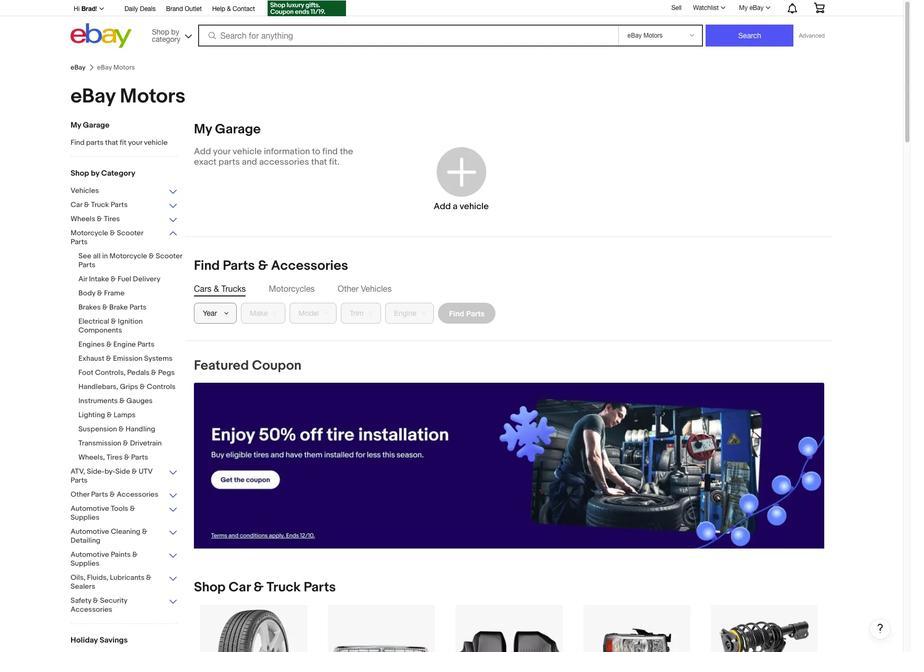 Task type: locate. For each thing, give the bounding box(es) containing it.
tires
[[104, 214, 120, 223], [107, 453, 123, 462]]

1 vertical spatial automotive
[[71, 527, 109, 536]]

sell
[[672, 4, 682, 11]]

watchlist
[[693, 4, 719, 12]]

ebay for ebay motors
[[71, 84, 115, 109]]

that left fit. at the left top
[[311, 157, 327, 167]]

1 vertical spatial car
[[229, 580, 251, 596]]

0 vertical spatial by
[[171, 27, 179, 36]]

1 horizontal spatial motorcycle
[[110, 252, 147, 260]]

air intake & fuel delivery link
[[78, 275, 186, 285]]

vehicles inside main content
[[361, 284, 392, 293]]

my up find parts that fit your vehicle
[[71, 120, 81, 130]]

body
[[78, 289, 95, 298]]

Search for anything text field
[[200, 26, 617, 46]]

atv,
[[71, 467, 85, 476]]

1 vertical spatial truck
[[267, 580, 301, 596]]

2 vertical spatial accessories
[[71, 605, 112, 614]]

outlet
[[185, 5, 202, 13]]

body & frame link
[[78, 289, 186, 299]]

2 vertical spatial shop
[[194, 580, 226, 596]]

security
[[100, 596, 127, 605]]

truck inside main content
[[267, 580, 301, 596]]

0 vertical spatial ebay
[[750, 4, 764, 12]]

safety & security accessories button
[[71, 596, 178, 615]]

my up exact
[[194, 121, 212, 138]]

vehicle inside button
[[460, 201, 489, 212]]

air
[[78, 275, 87, 283]]

car
[[71, 200, 82, 209], [229, 580, 251, 596]]

trucks
[[221, 284, 246, 293]]

add left the a at top
[[434, 201, 451, 212]]

my garage up find parts that fit your vehicle
[[71, 120, 110, 130]]

truck for vehicles
[[91, 200, 109, 209]]

1 vertical spatial accessories
[[117, 490, 158, 499]]

0 vertical spatial add
[[194, 146, 211, 157]]

and
[[242, 157, 257, 167]]

systems
[[144, 354, 173, 363]]

side-
[[87, 467, 105, 476]]

motorcycle down wheels
[[71, 229, 108, 237]]

0 vertical spatial find
[[71, 138, 85, 147]]

that left fit
[[105, 138, 118, 147]]

0 horizontal spatial vehicles
[[71, 186, 99, 195]]

help & contact link
[[212, 4, 255, 15]]

find for find parts & accessories
[[194, 258, 220, 274]]

0 vertical spatial accessories
[[271, 258, 348, 274]]

tab list containing cars & trucks
[[194, 283, 825, 294]]

0 vertical spatial automotive
[[71, 504, 109, 513]]

0 horizontal spatial other
[[71, 490, 89, 499]]

motors
[[120, 84, 186, 109]]

vehicles button
[[71, 186, 178, 196]]

parts
[[111, 200, 128, 209], [71, 237, 88, 246], [223, 258, 255, 274], [78, 260, 95, 269], [130, 303, 147, 312], [466, 309, 485, 318], [138, 340, 155, 349], [131, 453, 148, 462], [71, 476, 88, 485], [91, 490, 108, 499], [304, 580, 336, 596]]

1 vertical spatial parts
[[219, 157, 240, 167]]

transmission
[[78, 439, 121, 448]]

0 vertical spatial motorcycle
[[71, 229, 108, 237]]

oils,
[[71, 573, 85, 582]]

0 vertical spatial car
[[71, 200, 82, 209]]

0 vertical spatial scooter
[[117, 229, 143, 237]]

vehicle
[[144, 138, 168, 147], [233, 146, 262, 157], [460, 201, 489, 212]]

0 vertical spatial truck
[[91, 200, 109, 209]]

electrical
[[78, 317, 109, 326]]

0 horizontal spatial your
[[128, 138, 142, 147]]

my inside 'account' navigation
[[740, 4, 748, 12]]

automotive left cleaning
[[71, 527, 109, 536]]

accessories down atv, side-by-side & utv parts dropdown button
[[117, 490, 158, 499]]

holiday savings
[[71, 635, 128, 645]]

0 horizontal spatial vehicle
[[144, 138, 168, 147]]

None submit
[[706, 25, 794, 47]]

ebay
[[750, 4, 764, 12], [71, 63, 86, 72], [71, 84, 115, 109]]

other inside "vehicles car & truck parts wheels & tires motorcycle & scooter parts see all in motorcycle & scooter parts air intake & fuel delivery body & frame brakes & brake parts electrical & ignition components engines & engine parts exhaust & emission systems foot controls, pedals & pegs handlebars, grips & controls instruments & gauges lighting & lamps suspension & handling transmission & drivetrain wheels, tires & parts atv, side-by-side & utv parts other parts & accessories automotive tools & supplies automotive cleaning & detailing automotive paints & supplies oils, fluids, lubricants & sealers safety & security accessories"
[[71, 490, 89, 499]]

find for find parts that fit your vehicle
[[71, 138, 85, 147]]

scooter
[[117, 229, 143, 237], [156, 252, 182, 260]]

1 horizontal spatial find
[[194, 258, 220, 274]]

add inside button
[[434, 201, 451, 212]]

add
[[194, 146, 211, 157], [434, 201, 451, 212]]

1 automotive from the top
[[71, 504, 109, 513]]

tools
[[111, 504, 128, 513]]

deals
[[140, 5, 156, 13]]

shop inside shop by category
[[152, 27, 169, 36]]

0 horizontal spatial truck
[[91, 200, 109, 209]]

2 horizontal spatial accessories
[[271, 258, 348, 274]]

tires up by-
[[107, 453, 123, 462]]

1 horizontal spatial add
[[434, 201, 451, 212]]

1 vertical spatial scooter
[[156, 252, 182, 260]]

truck for shop
[[267, 580, 301, 596]]

car inside main content
[[229, 580, 251, 596]]

brakes
[[78, 303, 101, 312]]

category
[[152, 35, 181, 43]]

by
[[171, 27, 179, 36], [91, 168, 99, 178]]

cleaning
[[111, 527, 140, 536]]

utv
[[139, 467, 153, 476]]

find for find parts
[[449, 309, 464, 318]]

1 horizontal spatial other
[[338, 284, 359, 293]]

0 horizontal spatial car
[[71, 200, 82, 209]]

motorcycles
[[269, 284, 315, 293]]

find parts that fit your vehicle link
[[71, 138, 178, 148]]

1 horizontal spatial that
[[311, 157, 327, 167]]

2 horizontal spatial vehicle
[[460, 201, 489, 212]]

2 vertical spatial automotive
[[71, 550, 109, 559]]

cars
[[194, 284, 212, 293]]

vehicle for add your vehicle information to find the exact parts and accessories that fit.
[[233, 146, 262, 157]]

your right fit
[[128, 138, 142, 147]]

accessories
[[259, 157, 309, 167]]

find parts button
[[438, 303, 496, 324]]

2 automotive from the top
[[71, 527, 109, 536]]

1 horizontal spatial car
[[229, 580, 251, 596]]

my garage
[[71, 120, 110, 130], [194, 121, 261, 138]]

1 vertical spatial by
[[91, 168, 99, 178]]

shop
[[152, 27, 169, 36], [71, 168, 89, 178], [194, 580, 226, 596]]

controls,
[[95, 368, 126, 377]]

2 horizontal spatial shop
[[194, 580, 226, 596]]

engines & engine parts link
[[78, 340, 186, 350]]

your left and
[[213, 146, 231, 157]]

0 vertical spatial parts
[[86, 138, 104, 147]]

by inside shop by category
[[171, 27, 179, 36]]

0 vertical spatial supplies
[[71, 513, 100, 522]]

2 horizontal spatial my
[[740, 4, 748, 12]]

1 vertical spatial add
[[434, 201, 451, 212]]

vehicle right fit
[[144, 138, 168, 147]]

find inside find parts that fit your vehicle link
[[71, 138, 85, 147]]

0 horizontal spatial accessories
[[71, 605, 112, 614]]

by left 'category'
[[91, 168, 99, 178]]

vehicle right the a at top
[[460, 201, 489, 212]]

featured
[[194, 358, 249, 374]]

0 horizontal spatial by
[[91, 168, 99, 178]]

add inside add your vehicle information to find the exact parts and accessories that fit.
[[194, 146, 211, 157]]

car inside "vehicles car & truck parts wheels & tires motorcycle & scooter parts see all in motorcycle & scooter parts air intake & fuel delivery body & frame brakes & brake parts electrical & ignition components engines & engine parts exhaust & emission systems foot controls, pedals & pegs handlebars, grips & controls instruments & gauges lighting & lamps suspension & handling transmission & drivetrain wheels, tires & parts atv, side-by-side & utv parts other parts & accessories automotive tools & supplies automotive cleaning & detailing automotive paints & supplies oils, fluids, lubricants & sealers safety & security accessories"
[[71, 200, 82, 209]]

car & truck parts button
[[71, 200, 178, 210]]

add for add a vehicle
[[434, 201, 451, 212]]

1 vertical spatial vehicles
[[361, 284, 392, 293]]

parts left fit
[[86, 138, 104, 147]]

my garage up exact
[[194, 121, 261, 138]]

1 horizontal spatial parts
[[219, 157, 240, 167]]

lighting
[[78, 411, 105, 419]]

1 horizontal spatial vehicles
[[361, 284, 392, 293]]

garage up and
[[215, 121, 261, 138]]

instruments
[[78, 396, 118, 405]]

handlebars,
[[78, 382, 118, 391]]

supplies up detailing
[[71, 513, 100, 522]]

find inside find parts button
[[449, 309, 464, 318]]

1 vertical spatial ebay
[[71, 63, 86, 72]]

all
[[93, 252, 101, 260]]

wheels, tires & parts link
[[78, 453, 186, 463]]

vehicle inside add your vehicle information to find the exact parts and accessories that fit.
[[233, 146, 262, 157]]

add your vehicle information to find the exact parts and accessories that fit.
[[194, 146, 353, 167]]

components
[[78, 326, 122, 335]]

1 horizontal spatial accessories
[[117, 490, 158, 499]]

automotive left tools
[[71, 504, 109, 513]]

0 vertical spatial vehicles
[[71, 186, 99, 195]]

parts left and
[[219, 157, 240, 167]]

frame
[[104, 289, 125, 298]]

my right watchlist link
[[740, 4, 748, 12]]

atv, side-by-side & utv parts button
[[71, 467, 178, 486]]

advanced
[[799, 32, 825, 39]]

2 vertical spatial ebay
[[71, 84, 115, 109]]

main content
[[186, 121, 891, 652]]

0 horizontal spatial shop
[[71, 168, 89, 178]]

1 vertical spatial motorcycle
[[110, 252, 147, 260]]

automotive tools & supplies button
[[71, 504, 178, 523]]

accessories up motorcycles
[[271, 258, 348, 274]]

wheels
[[71, 214, 95, 223]]

contact
[[233, 5, 255, 13]]

scooter down wheels & tires dropdown button
[[117, 229, 143, 237]]

ebay motors
[[71, 84, 186, 109]]

supplies up oils,
[[71, 559, 100, 568]]

watchlist link
[[688, 2, 731, 14]]

0 horizontal spatial garage
[[83, 120, 110, 130]]

0 horizontal spatial add
[[194, 146, 211, 157]]

1 vertical spatial find
[[194, 258, 220, 274]]

2 horizontal spatial find
[[449, 309, 464, 318]]

other
[[338, 284, 359, 293], [71, 490, 89, 499]]

2 vertical spatial find
[[449, 309, 464, 318]]

garage up find parts that fit your vehicle
[[83, 120, 110, 130]]

1 horizontal spatial scooter
[[156, 252, 182, 260]]

wheels,
[[78, 453, 105, 462]]

truck inside "vehicles car & truck parts wheels & tires motorcycle & scooter parts see all in motorcycle & scooter parts air intake & fuel delivery body & frame brakes & brake parts electrical & ignition components engines & engine parts exhaust & emission systems foot controls, pedals & pegs handlebars, grips & controls instruments & gauges lighting & lamps suspension & handling transmission & drivetrain wheels, tires & parts atv, side-by-side & utv parts other parts & accessories automotive tools & supplies automotive cleaning & detailing automotive paints & supplies oils, fluids, lubricants & sealers safety & security accessories"
[[91, 200, 109, 209]]

shop car & truck parts
[[194, 580, 336, 596]]

accessories down sealers
[[71, 605, 112, 614]]

1 vertical spatial other
[[71, 490, 89, 499]]

vehicles car & truck parts wheels & tires motorcycle & scooter parts see all in motorcycle & scooter parts air intake & fuel delivery body & frame brakes & brake parts electrical & ignition components engines & engine parts exhaust & emission systems foot controls, pedals & pegs handlebars, grips & controls instruments & gauges lighting & lamps suspension & handling transmission & drivetrain wheels, tires & parts atv, side-by-side & utv parts other parts & accessories automotive tools & supplies automotive cleaning & detailing automotive paints & supplies oils, fluids, lubricants & sealers safety & security accessories
[[71, 186, 182, 614]]

automotive cleaning & detailing button
[[71, 527, 178, 546]]

truck
[[91, 200, 109, 209], [267, 580, 301, 596]]

vehicle for add a vehicle
[[460, 201, 489, 212]]

None text field
[[194, 383, 825, 549]]

exact
[[194, 157, 217, 167]]

0 horizontal spatial my
[[71, 120, 81, 130]]

automotive down detailing
[[71, 550, 109, 559]]

find
[[71, 138, 85, 147], [194, 258, 220, 274], [449, 309, 464, 318]]

supplies
[[71, 513, 100, 522], [71, 559, 100, 568]]

1 vertical spatial shop
[[71, 168, 89, 178]]

add left and
[[194, 146, 211, 157]]

daily
[[125, 5, 138, 13]]

0 vertical spatial other
[[338, 284, 359, 293]]

your inside add your vehicle information to find the exact parts and accessories that fit.
[[213, 146, 231, 157]]

0 vertical spatial shop
[[152, 27, 169, 36]]

1 vertical spatial that
[[311, 157, 327, 167]]

my ebay
[[740, 4, 764, 12]]

brad
[[81, 5, 96, 13]]

0 horizontal spatial that
[[105, 138, 118, 147]]

motorcycle down motorcycle & scooter parts dropdown button
[[110, 252, 147, 260]]

1 vertical spatial supplies
[[71, 559, 100, 568]]

1 horizontal spatial your
[[213, 146, 231, 157]]

by down brand
[[171, 27, 179, 36]]

side
[[115, 467, 130, 476]]

tab list
[[194, 283, 825, 294]]

find
[[323, 146, 338, 157]]

scooter up delivery
[[156, 252, 182, 260]]

0 horizontal spatial find
[[71, 138, 85, 147]]

help, opens dialogs image
[[875, 623, 886, 634]]

1 horizontal spatial vehicle
[[233, 146, 262, 157]]

tires down car & truck parts "dropdown button"
[[104, 214, 120, 223]]

grips
[[120, 382, 138, 391]]

1 horizontal spatial truck
[[267, 580, 301, 596]]

1 horizontal spatial shop
[[152, 27, 169, 36]]

vehicle left information
[[233, 146, 262, 157]]

1 horizontal spatial by
[[171, 27, 179, 36]]

other inside main content
[[338, 284, 359, 293]]



Task type: describe. For each thing, give the bounding box(es) containing it.
tab list inside main content
[[194, 283, 825, 294]]

that inside add your vehicle information to find the exact parts and accessories that fit.
[[311, 157, 327, 167]]

oils, fluids, lubricants & sealers button
[[71, 573, 178, 592]]

0 vertical spatial that
[[105, 138, 118, 147]]

add a vehicle button
[[397, 132, 526, 226]]

emission
[[113, 354, 143, 363]]

my ebay link
[[734, 2, 776, 14]]

drivetrain
[[130, 439, 162, 448]]

the
[[340, 146, 353, 157]]

pegs
[[158, 368, 175, 377]]

0 horizontal spatial my garage
[[71, 120, 110, 130]]

information
[[264, 146, 310, 157]]

brand outlet link
[[166, 4, 202, 15]]

help
[[212, 5, 225, 13]]

0 vertical spatial tires
[[104, 214, 120, 223]]

savings
[[100, 635, 128, 645]]

account navigation
[[68, 0, 833, 18]]

add for add your vehicle information to find the exact parts and accessories that fit.
[[194, 146, 211, 157]]

category
[[101, 168, 135, 178]]

3 automotive from the top
[[71, 550, 109, 559]]

fit.
[[329, 157, 340, 167]]

0 horizontal spatial motorcycle
[[71, 229, 108, 237]]

brake
[[109, 303, 128, 312]]

sealers
[[71, 582, 95, 591]]

main content containing my garage
[[186, 121, 891, 652]]

handlebars, grips & controls link
[[78, 382, 186, 392]]

electrical & ignition components link
[[78, 317, 186, 336]]

hi
[[74, 5, 80, 13]]

cars & trucks
[[194, 284, 246, 293]]

by for category
[[171, 27, 179, 36]]

fuel
[[118, 275, 131, 283]]

transmission & drivetrain link
[[78, 439, 186, 449]]

ebay inside 'account' navigation
[[750, 4, 764, 12]]

ignition
[[118, 317, 143, 326]]

accessories inside main content
[[271, 258, 348, 274]]

car for shop
[[229, 580, 251, 596]]

shop for shop by category
[[71, 168, 89, 178]]

coupon
[[252, 358, 302, 374]]

1 horizontal spatial my garage
[[194, 121, 261, 138]]

paints
[[111, 550, 131, 559]]

1 vertical spatial tires
[[107, 453, 123, 462]]

motorcycle & scooter parts button
[[71, 229, 178, 247]]

your shopping cart image
[[814, 3, 826, 13]]

brand outlet
[[166, 5, 202, 13]]

safety
[[71, 596, 91, 605]]

featured coupon
[[194, 358, 302, 374]]

find parts that fit your vehicle
[[71, 138, 168, 147]]

wheels & tires button
[[71, 214, 178, 224]]

to
[[312, 146, 321, 157]]

controls
[[147, 382, 176, 391]]

shop by category button
[[147, 23, 194, 46]]

gauges
[[126, 396, 153, 405]]

parts inside add your vehicle information to find the exact parts and accessories that fit.
[[219, 157, 240, 167]]

get the coupon image
[[268, 1, 346, 16]]

enjoy 50% off tire installation image
[[194, 383, 825, 549]]

see all in motorcycle & scooter parts link
[[78, 252, 186, 270]]

ebay for ebay
[[71, 63, 86, 72]]

add a vehicle image
[[434, 144, 489, 199]]

2 supplies from the top
[[71, 559, 100, 568]]

daily deals link
[[125, 4, 156, 15]]

suspension
[[78, 425, 117, 434]]

0 horizontal spatial scooter
[[117, 229, 143, 237]]

1 horizontal spatial my
[[194, 121, 212, 138]]

engine
[[113, 340, 136, 349]]

sell link
[[667, 4, 687, 11]]

by-
[[105, 467, 115, 476]]

vehicles inside "vehicles car & truck parts wheels & tires motorcycle & scooter parts see all in motorcycle & scooter parts air intake & fuel delivery body & frame brakes & brake parts electrical & ignition components engines & engine parts exhaust & emission systems foot controls, pedals & pegs handlebars, grips & controls instruments & gauges lighting & lamps suspension & handling transmission & drivetrain wheels, tires & parts atv, side-by-side & utv parts other parts & accessories automotive tools & supplies automotive cleaning & detailing automotive paints & supplies oils, fluids, lubricants & sealers safety & security accessories"
[[71, 186, 99, 195]]

find parts
[[449, 309, 485, 318]]

& inside help & contact 'link'
[[227, 5, 231, 13]]

shop by category
[[152, 27, 181, 43]]

lamps
[[114, 411, 136, 419]]

shop for shop by category
[[152, 27, 169, 36]]

by for category
[[91, 168, 99, 178]]

car for vehicles
[[71, 200, 82, 209]]

0 horizontal spatial parts
[[86, 138, 104, 147]]

find parts & accessories
[[194, 258, 348, 274]]

shop by category
[[71, 168, 135, 178]]

a
[[453, 201, 458, 212]]

exhaust & emission systems link
[[78, 354, 186, 364]]

parts inside button
[[466, 309, 485, 318]]

lubricants
[[110, 573, 145, 582]]

delivery
[[133, 275, 160, 283]]

holiday
[[71, 635, 98, 645]]

lighting & lamps link
[[78, 411, 186, 420]]

1 horizontal spatial garage
[[215, 121, 261, 138]]

none submit inside shop by category banner
[[706, 25, 794, 47]]

help & contact
[[212, 5, 255, 13]]

daily deals
[[125, 5, 156, 13]]

shop by category banner
[[68, 0, 833, 51]]

foot controls, pedals & pegs link
[[78, 368, 186, 378]]

1 supplies from the top
[[71, 513, 100, 522]]

brand
[[166, 5, 183, 13]]

foot
[[78, 368, 93, 377]]

see
[[78, 252, 91, 260]]

detailing
[[71, 536, 101, 545]]

brakes & brake parts link
[[78, 303, 186, 313]]

suspension & handling link
[[78, 425, 186, 435]]

other parts & accessories button
[[71, 490, 178, 500]]

engines
[[78, 340, 105, 349]]

fit
[[120, 138, 126, 147]]

shop for shop car & truck parts
[[194, 580, 226, 596]]

automotive paints & supplies button
[[71, 550, 178, 569]]



Task type: vqa. For each thing, say whether or not it's contained in the screenshot.
1st AUTOMOTIVE from the top of the Vehicles Car & Truck Parts Wheels & Tires Motorcycle & Scooter Parts See all in Motorcycle & Scooter Parts Air Intake & Fuel Delivery Body & Frame Brakes & Brake Parts Electrical & Ignition Components Engines & Engine Parts Exhaust & Emission Systems Foot Controls, Pedals & Pegs Handlebars, Grips & Controls Instruments & Gauges Lighting & Lamps Suspension & Handling Transmission & Drivetrain Wheels, Tires & Parts ATV, Side-by-Side & UTV Parts Other Parts & Accessories Automotive Tools & Supplies Automotive Cleaning & Detailing Automotive Paints & Supplies Oils, Fluids, Lubricants & Sealers Safety & Security Accessories
yes



